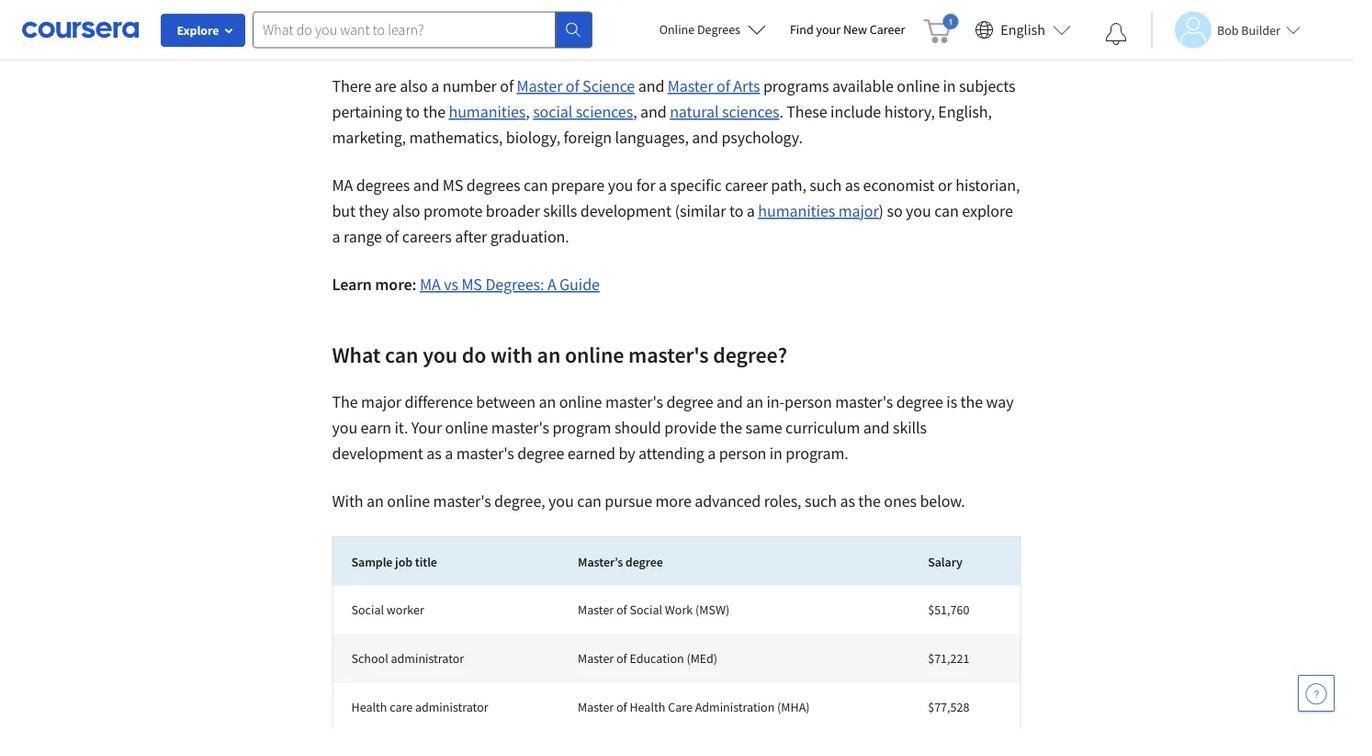 Task type: locate. For each thing, give the bounding box(es) containing it.
development down earn
[[332, 443, 423, 464]]

you down the
[[332, 418, 358, 438]]

a
[[548, 274, 557, 295]]

health left care in the left of the page
[[351, 699, 387, 716]]

1 vertical spatial humanities
[[758, 201, 835, 221]]

0 horizontal spatial humanities
[[449, 102, 526, 122]]

1 horizontal spatial humanities
[[758, 201, 835, 221]]

a left the range
[[332, 227, 340, 247]]

What do you want to learn? text field
[[253, 11, 556, 48]]

provide
[[665, 418, 717, 438]]

) so you can explore a range of careers after graduation.
[[332, 201, 1013, 247]]

1 horizontal spatial ,
[[633, 102, 637, 122]]

social
[[351, 602, 384, 618], [630, 602, 663, 618]]

humanities major
[[758, 201, 879, 221]]

social left worker
[[351, 602, 384, 618]]

2 vertical spatial arts
[[734, 76, 760, 96]]

0 horizontal spatial social
[[351, 602, 384, 618]]

. these include history, english, marketing, mathematics, biology, foreign languages, and psychology.
[[332, 102, 992, 148]]

administrator
[[391, 651, 464, 667], [415, 699, 488, 716]]

0 vertical spatial ms
[[443, 175, 463, 196]]

biology,
[[506, 127, 561, 148]]

health left care
[[630, 699, 666, 716]]

0 horizontal spatial sciences
[[576, 102, 633, 122]]

to right pertaining
[[406, 102, 420, 122]]

humanities link
[[449, 102, 526, 122]]

,
[[526, 102, 530, 122], [633, 102, 637, 122]]

and left in-
[[717, 392, 743, 413]]

major left so
[[839, 201, 879, 221]]

0 horizontal spatial skills
[[543, 201, 577, 221]]

1 vertical spatial skills
[[893, 418, 927, 438]]

degrees
[[356, 175, 410, 196], [467, 175, 521, 196]]

0 horizontal spatial health
[[351, 699, 387, 716]]

development down for
[[581, 201, 672, 221]]

show notifications image
[[1105, 23, 1128, 45]]

1 vertical spatial to
[[730, 201, 744, 221]]

social
[[533, 102, 573, 122]]

2 vertical spatial as
[[840, 491, 855, 512]]

1 vertical spatial ma
[[420, 274, 441, 295]]

1 horizontal spatial degrees
[[467, 175, 521, 196]]

as down "your"
[[427, 443, 442, 464]]

the major difference between an online master's degree and an in-person master's degree is the way you earn it. your online master's program should provide the same curriculum and skills development as a master's degree earned by attending a person in program.
[[332, 392, 1014, 464]]

degrees up they on the top
[[356, 175, 410, 196]]

online up program
[[559, 392, 602, 413]]

new
[[843, 21, 867, 38]]

arts
[[439, 1, 466, 22], [439, 28, 466, 49], [734, 76, 760, 96]]

ms up promote
[[443, 175, 463, 196]]

the left 'ones'
[[859, 491, 881, 512]]

with an online master's degree, you can pursue more advanced roles, such as the ones below.
[[332, 491, 966, 512]]

0 vertical spatial as
[[845, 175, 860, 196]]

1 horizontal spatial ma
[[420, 274, 441, 295]]

also
[[400, 76, 428, 96], [392, 201, 420, 221]]

advanced
[[695, 491, 761, 512]]

vs
[[444, 274, 458, 295]]

earned
[[568, 443, 616, 464]]

in up number
[[469, 28, 482, 49]]

explore
[[962, 201, 1013, 221]]

1 horizontal spatial person
[[785, 392, 832, 413]]

marketing,
[[332, 127, 406, 148]]

as
[[845, 175, 860, 196], [427, 443, 442, 464], [840, 491, 855, 512]]

find
[[790, 21, 814, 38]]

ma inside ma degrees and ms degrees can prepare you for a specific career path, such as economist or historian, but they also promote broader skills development (similar to a
[[332, 175, 353, 196]]

careers
[[402, 227, 452, 247]]

such right roles,
[[805, 491, 837, 512]]

can right what at left
[[385, 341, 419, 368]]

1 horizontal spatial health
[[630, 699, 666, 716]]

master
[[374, 1, 419, 22], [374, 28, 419, 49], [517, 76, 563, 96], [668, 76, 714, 96], [578, 602, 614, 618], [578, 651, 614, 667], [578, 699, 614, 716]]

major inside the major difference between an online master's degree and an in-person master's degree is the way you earn it. your online master's program should provide the same curriculum and skills development as a master's degree earned by attending a person in program.
[[361, 392, 402, 413]]

natural
[[670, 102, 719, 122]]

ms right vs
[[462, 274, 482, 295]]

do
[[462, 341, 486, 368]]

salary
[[928, 553, 963, 570]]

social left work
[[630, 602, 663, 618]]

administrator up the health care administrator
[[391, 651, 464, 667]]

sciences up the psychology.
[[722, 102, 780, 122]]

online inside programs available online in subjects pertaining to the
[[897, 76, 940, 96]]

find your new career
[[790, 21, 905, 38]]

major
[[839, 201, 879, 221], [361, 392, 402, 413]]

development
[[581, 201, 672, 221], [332, 443, 423, 464]]

1 horizontal spatial to
[[730, 201, 744, 221]]

a right for
[[659, 175, 667, 196]]

1 vertical spatial development
[[332, 443, 423, 464]]

such
[[810, 175, 842, 196], [805, 491, 837, 512]]

1 horizontal spatial major
[[839, 201, 879, 221]]

and down natural at the top
[[692, 127, 719, 148]]

1 vertical spatial as
[[427, 443, 442, 464]]

sciences
[[576, 102, 633, 122], [722, 102, 780, 122]]

1 horizontal spatial social
[[630, 602, 663, 618]]

master of education (med)
[[578, 651, 718, 667]]

major for humanities
[[839, 201, 879, 221]]

2 degrees from the left
[[467, 175, 521, 196]]

(msw)
[[696, 602, 730, 618]]

0 horizontal spatial major
[[361, 392, 402, 413]]

you inside ma degrees and ms degrees can prepare you for a specific career path, such as economist or historian, but they also promote broader skills development (similar to a
[[608, 175, 633, 196]]

0 horizontal spatial degrees
[[356, 175, 410, 196]]

0 horizontal spatial development
[[332, 443, 423, 464]]

work
[[665, 602, 693, 618]]

0 vertical spatial such
[[810, 175, 842, 196]]

.
[[780, 102, 784, 122]]

, left "social" on the top left
[[526, 102, 530, 122]]

your
[[816, 21, 841, 38]]

number
[[443, 76, 497, 96]]

or
[[938, 175, 953, 196]]

ms
[[443, 175, 463, 196], [462, 274, 482, 295]]

care
[[668, 699, 693, 716]]

None search field
[[253, 11, 593, 48]]

you inside ) so you can explore a range of careers after graduation.
[[906, 201, 931, 221]]

skills down the prepare
[[543, 201, 577, 221]]

english button
[[968, 0, 1079, 60]]

in up english,
[[943, 76, 956, 96]]

major up earn
[[361, 392, 402, 413]]

0 horizontal spatial ,
[[526, 102, 530, 122]]

curriculum
[[786, 418, 860, 438]]

such up 'humanities major' link
[[810, 175, 842, 196]]

1 vertical spatial administrator
[[415, 699, 488, 716]]

and up . these include history, english, marketing, mathematics, biology, foreign languages, and psychology. on the top of page
[[638, 76, 665, 96]]

to down "career"
[[730, 201, 744, 221]]

it.
[[395, 418, 408, 438]]

ma degrees and ms degrees can prepare you for a specific career path, such as economist or historian, but they also promote broader skills development (similar to a
[[332, 175, 1020, 221]]

you right so
[[906, 201, 931, 221]]

person
[[785, 392, 832, 413], [719, 443, 767, 464]]

an
[[537, 341, 561, 368], [539, 392, 556, 413], [746, 392, 764, 413], [367, 491, 384, 512]]

0 vertical spatial to
[[406, 102, 420, 122]]

0 horizontal spatial ma
[[332, 175, 353, 196]]

also inside ma degrees and ms degrees can prepare you for a specific career path, such as economist or historian, but they also promote broader skills development (similar to a
[[392, 201, 420, 221]]

the
[[423, 102, 446, 122], [961, 392, 983, 413], [720, 418, 743, 438], [859, 491, 881, 512]]

skills up 'ones'
[[893, 418, 927, 438]]

as left 'ones'
[[840, 491, 855, 512]]

and
[[638, 76, 665, 96], [640, 102, 667, 122], [692, 127, 719, 148], [413, 175, 440, 196], [717, 392, 743, 413], [864, 418, 890, 438]]

what
[[332, 341, 381, 368]]

and up languages,
[[640, 102, 667, 122]]

learn more: ma vs ms degrees: a guide
[[332, 274, 600, 295]]

$77,528
[[928, 699, 970, 716]]

online down guide
[[565, 341, 624, 368]]

english,
[[939, 102, 992, 122]]

0 vertical spatial development
[[581, 201, 672, 221]]

a left number
[[431, 76, 439, 96]]

master's
[[629, 341, 709, 368], [606, 392, 663, 413], [835, 392, 893, 413], [491, 418, 549, 438], [456, 443, 514, 464], [433, 491, 491, 512]]

coursera image
[[22, 15, 139, 44]]

by
[[619, 443, 636, 464]]

1 vertical spatial also
[[392, 201, 420, 221]]

1 horizontal spatial sciences
[[722, 102, 780, 122]]

as up 'humanities major' link
[[845, 175, 860, 196]]

0 vertical spatial ma
[[332, 175, 353, 196]]

1 health from the left
[[351, 699, 387, 716]]

difference
[[405, 392, 473, 413]]

1 horizontal spatial development
[[581, 201, 672, 221]]

you left for
[[608, 175, 633, 196]]

1 sciences from the left
[[576, 102, 633, 122]]

the left same at the bottom right
[[720, 418, 743, 438]]

ma up but
[[332, 175, 353, 196]]

ma left vs
[[420, 274, 441, 295]]

can up "broader"
[[524, 175, 548, 196]]

administrator right care in the left of the page
[[415, 699, 488, 716]]

promote
[[424, 201, 483, 221]]

worker
[[387, 602, 424, 618]]

(mha)
[[778, 699, 810, 716]]

you right 'degree,'
[[549, 491, 574, 512]]

builder
[[1242, 22, 1281, 38]]

relations
[[577, 1, 641, 22]]

, up languages,
[[633, 102, 637, 122]]

online
[[659, 21, 695, 38]]

also right they on the top
[[392, 201, 420, 221]]

0 horizontal spatial to
[[406, 102, 420, 122]]

mathematics,
[[409, 127, 503, 148]]

care
[[390, 699, 413, 716]]

and inside . these include history, english, marketing, mathematics, biology, foreign languages, and psychology.
[[692, 127, 719, 148]]

sciences down "science"
[[576, 102, 633, 122]]

guide
[[560, 274, 600, 295]]

0 vertical spatial arts
[[439, 1, 466, 22]]

also right are
[[400, 76, 428, 96]]

and up promote
[[413, 175, 440, 196]]

online down difference
[[445, 418, 488, 438]]

international
[[485, 1, 574, 22]]

0 vertical spatial major
[[839, 201, 879, 221]]

can down or
[[935, 201, 959, 221]]

online up history,
[[897, 76, 940, 96]]

person up curriculum
[[785, 392, 832, 413]]

humanities down number
[[449, 102, 526, 122]]

person down same at the bottom right
[[719, 443, 767, 464]]

1 vertical spatial person
[[719, 443, 767, 464]]

degree left is
[[897, 392, 944, 413]]

1 vertical spatial major
[[361, 392, 402, 413]]

the up the mathematics,
[[423, 102, 446, 122]]

in down same at the bottom right
[[770, 443, 783, 464]]

0 vertical spatial humanities
[[449, 102, 526, 122]]

degrees up "broader"
[[467, 175, 521, 196]]

0 vertical spatial skills
[[543, 201, 577, 221]]

these
[[787, 102, 828, 122]]

1 horizontal spatial skills
[[893, 418, 927, 438]]

humanities down path,
[[758, 201, 835, 221]]

ma
[[332, 175, 353, 196], [420, 274, 441, 295]]



Task type: vqa. For each thing, say whether or not it's contained in the screenshot.
The Provide
yes



Task type: describe. For each thing, give the bounding box(es) containing it.
subjects
[[959, 76, 1016, 96]]

as inside ma degrees and ms degrees can prepare you for a specific career path, such as economist or historian, but they also promote broader skills development (similar to a
[[845, 175, 860, 196]]

explore button
[[161, 14, 245, 47]]

degree right master's on the bottom
[[626, 553, 663, 570]]

bob builder button
[[1151, 11, 1301, 48]]

master's
[[578, 553, 623, 570]]

1 degrees from the left
[[356, 175, 410, 196]]

humanities , social sciences , and natural sciences
[[449, 102, 780, 122]]

pursue
[[605, 491, 652, 512]]

are
[[375, 76, 397, 96]]

degree down program
[[518, 443, 565, 464]]

program.
[[786, 443, 849, 464]]

humanities for humanities , social sciences , and natural sciences
[[449, 102, 526, 122]]

master's degree
[[578, 553, 663, 570]]

and inside ma degrees and ms degrees can prepare you for a specific career path, such as economist or historian, but they also promote broader skills development (similar to a
[[413, 175, 440, 196]]

include
[[831, 102, 881, 122]]

career
[[725, 175, 768, 196]]

master of science link
[[517, 76, 635, 96]]

learn
[[332, 274, 372, 295]]

you inside the major difference between an online master's degree and an in-person master's degree is the way you earn it. your online master's program should provide the same curriculum and skills development as a master's degree earned by attending a person in program.
[[332, 418, 358, 438]]

degrees
[[697, 21, 741, 38]]

sample
[[351, 553, 393, 570]]

prepare
[[551, 175, 605, 196]]

degrees:
[[486, 274, 544, 295]]

such inside ma degrees and ms degrees can prepare you for a specific career path, such as economist or historian, but they also promote broader skills development (similar to a
[[810, 175, 842, 196]]

humanities for humanities major
[[758, 201, 835, 221]]

graduation.
[[490, 227, 569, 247]]

education
[[630, 651, 684, 667]]

as inside the major difference between an online master's degree and an in-person master's degree is the way you earn it. your online master's program should provide the same curriculum and skills development as a master's degree earned by attending a person in program.
[[427, 443, 442, 464]]

more
[[656, 491, 692, 512]]

2 health from the left
[[630, 699, 666, 716]]

the inside programs available online in subjects pertaining to the
[[423, 102, 446, 122]]

english
[[1001, 21, 1046, 39]]

(med)
[[687, 651, 718, 667]]

can inside ) so you can explore a range of careers after graduation.
[[935, 201, 959, 221]]

1 vertical spatial such
[[805, 491, 837, 512]]

1 social from the left
[[351, 602, 384, 618]]

to inside ma degrees and ms degrees can prepare you for a specific career path, such as economist or historian, but they also promote broader skills development (similar to a
[[730, 201, 744, 221]]

in inside the major difference between an online master's degree and an in-person master's degree is the way you earn it. your online master's program should provide the same curriculum and skills development as a master's degree earned by attending a person in program.
[[770, 443, 783, 464]]

school administrator
[[351, 651, 464, 667]]

ms inside ma degrees and ms degrees can prepare you for a specific career path, such as economist or historian, but they also promote broader skills development (similar to a
[[443, 175, 463, 196]]

in-
[[767, 392, 785, 413]]

programs
[[764, 76, 829, 96]]

$51,760
[[928, 602, 970, 618]]

program
[[553, 418, 611, 438]]

development inside ma degrees and ms degrees can prepare you for a specific career path, such as economist or historian, but they also promote broader skills development (similar to a
[[581, 201, 672, 221]]

development inside the major difference between an online master's degree and an in-person master's degree is the way you earn it. your online master's program should provide the same curriculum and skills development as a master's degree earned by attending a person in program.
[[332, 443, 423, 464]]

with
[[332, 491, 363, 512]]

skills inside the major difference between an online master's degree and an in-person master's degree is the way you earn it. your online master's program should provide the same curriculum and skills development as a master's degree earned by attending a person in program.
[[893, 418, 927, 438]]

what can you do with an online master's degree?
[[332, 341, 787, 368]]

and right curriculum
[[864, 418, 890, 438]]

after
[[455, 227, 487, 247]]

2 , from the left
[[633, 102, 637, 122]]

sample job title
[[351, 553, 437, 570]]

0 vertical spatial also
[[400, 76, 428, 96]]

foreign
[[564, 127, 612, 148]]

help center image
[[1306, 683, 1328, 705]]

more:
[[375, 274, 417, 295]]

shopping cart: 1 item image
[[924, 14, 959, 43]]

bob builder
[[1218, 22, 1281, 38]]

ones
[[884, 491, 917, 512]]

programs available online in subjects pertaining to the
[[332, 76, 1016, 122]]

online up job
[[387, 491, 430, 512]]

)
[[879, 201, 884, 221]]

range
[[344, 227, 382, 247]]

to inside programs available online in subjects pertaining to the
[[406, 102, 420, 122]]

broader
[[486, 201, 540, 221]]

social sciences link
[[533, 102, 633, 122]]

administration
[[695, 699, 775, 716]]

can inside ma degrees and ms degrees can prepare you for a specific career path, such as economist or historian, but they also promote broader skills development (similar to a
[[524, 175, 548, 196]]

a down "career"
[[747, 201, 755, 221]]

skills inside ma degrees and ms degrees can prepare you for a specific career path, such as economist or historian, but they also promote broader skills development (similar to a
[[543, 201, 577, 221]]

but
[[332, 201, 356, 221]]

they
[[359, 201, 389, 221]]

below.
[[920, 491, 966, 512]]

in left international
[[469, 1, 482, 22]]

find your new career link
[[781, 18, 915, 41]]

history,
[[885, 102, 935, 122]]

available
[[832, 76, 894, 96]]

science
[[583, 76, 635, 96]]

degree up provide
[[667, 392, 714, 413]]

so
[[887, 201, 903, 221]]

your
[[412, 418, 442, 438]]

there
[[332, 76, 372, 96]]

way
[[987, 392, 1014, 413]]

health care administrator
[[351, 699, 488, 716]]

between
[[476, 392, 536, 413]]

1 vertical spatial ms
[[462, 274, 482, 295]]

a down difference
[[445, 443, 453, 464]]

the
[[332, 392, 358, 413]]

languages,
[[615, 127, 689, 148]]

the right is
[[961, 392, 983, 413]]

$71,221
[[928, 651, 970, 667]]

0 vertical spatial administrator
[[391, 651, 464, 667]]

attending
[[639, 443, 705, 464]]

2 sciences from the left
[[722, 102, 780, 122]]

economist
[[863, 175, 935, 196]]

career
[[870, 21, 905, 38]]

a inside ) so you can explore a range of careers after graduation.
[[332, 227, 340, 247]]

there are also a number of master of science and master of arts
[[332, 76, 760, 96]]

same
[[746, 418, 783, 438]]

you left do at the left of page
[[423, 341, 458, 368]]

1 vertical spatial arts
[[439, 28, 466, 49]]

can left pursue
[[577, 491, 602, 512]]

of inside ) so you can explore a range of careers after graduation.
[[385, 227, 399, 247]]

in inside programs available online in subjects pertaining to the
[[943, 76, 956, 96]]

explore
[[177, 22, 219, 39]]

major for the
[[361, 392, 402, 413]]

job
[[395, 553, 413, 570]]

2 social from the left
[[630, 602, 663, 618]]

path,
[[771, 175, 807, 196]]

communication
[[485, 28, 595, 49]]

a down provide
[[708, 443, 716, 464]]

0 vertical spatial person
[[785, 392, 832, 413]]

psychology.
[[722, 127, 803, 148]]

humanities major link
[[758, 201, 879, 221]]

online degrees button
[[645, 9, 781, 50]]

title
[[415, 553, 437, 570]]

1 , from the left
[[526, 102, 530, 122]]

0 horizontal spatial person
[[719, 443, 767, 464]]

master of arts link
[[668, 76, 760, 96]]

is
[[947, 392, 958, 413]]



